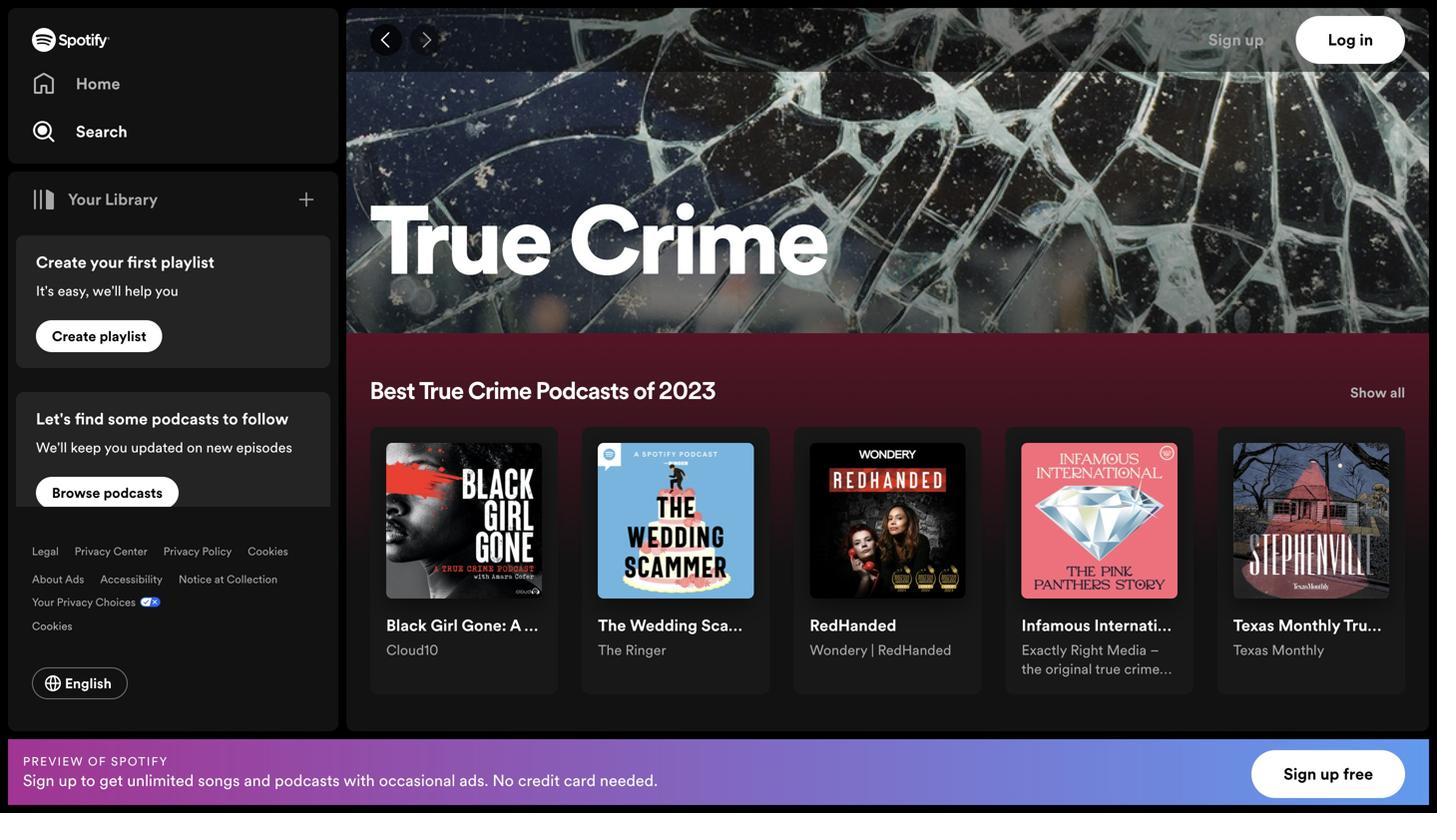Task type: locate. For each thing, give the bounding box(es) containing it.
1 vertical spatial create
[[52, 327, 96, 346]]

create down easy,
[[52, 327, 96, 346]]

create up easy,
[[36, 252, 87, 274]]

the
[[598, 615, 626, 637], [598, 641, 622, 660]]

1 horizontal spatial to
[[223, 408, 238, 430]]

updated
[[131, 438, 183, 457]]

0 vertical spatial your
[[68, 189, 101, 211]]

you right help at the left
[[155, 281, 178, 300]]

2 horizontal spatial sign
[[1284, 764, 1317, 786]]

monthly
[[1279, 615, 1340, 637], [1272, 641, 1325, 660]]

up left get
[[59, 770, 77, 792]]

up inside top bar and user menu element
[[1245, 29, 1264, 51]]

to inside let's find some podcasts to follow we'll keep you updated on new episodes
[[223, 408, 238, 430]]

0 horizontal spatial up
[[59, 770, 77, 792]]

0 horizontal spatial playlist
[[100, 327, 146, 346]]

0 horizontal spatial your
[[32, 595, 54, 610]]

on
[[187, 438, 203, 457]]

podcasts inside the preview of spotify sign up to get unlimited songs and podcasts with occasional ads. no credit card needed.
[[275, 770, 340, 792]]

no
[[493, 770, 514, 792]]

1 vertical spatial your
[[32, 595, 54, 610]]

1 horizontal spatial sign
[[1209, 29, 1241, 51]]

top bar and user menu element
[[346, 8, 1429, 72]]

at
[[214, 572, 224, 587]]

get
[[99, 770, 123, 792]]

best
[[370, 381, 415, 405]]

credit
[[518, 770, 560, 792]]

your inside your library button
[[68, 189, 101, 211]]

0 vertical spatial podcasts
[[152, 408, 219, 430]]

let's
[[36, 408, 71, 430]]

true inside texas monthly true crime: s texas monthly
[[1344, 615, 1377, 637]]

cookies
[[248, 544, 288, 559], [32, 619, 72, 634]]

privacy for privacy center
[[75, 544, 111, 559]]

create inside button
[[52, 327, 96, 346]]

–
[[1150, 641, 1159, 660]]

log in button
[[1296, 16, 1405, 64]]

california consumer privacy act (ccpa) opt-out icon image
[[136, 595, 161, 614]]

redhanded up the wondery
[[810, 615, 897, 637]]

to
[[223, 408, 238, 430], [81, 770, 95, 792]]

1 vertical spatial cookies link
[[32, 614, 88, 636]]

privacy up ads
[[75, 544, 111, 559]]

sign inside top bar and user menu element
[[1209, 29, 1241, 51]]

browse podcasts link
[[36, 477, 179, 509]]

1 horizontal spatial you
[[155, 281, 178, 300]]

podcasts up 'on'
[[152, 408, 219, 430]]

your left the "library"
[[68, 189, 101, 211]]

texas monthly true crime: s texas monthly
[[1234, 615, 1437, 660]]

you inside create your first playlist it's easy, we'll help you
[[155, 281, 178, 300]]

ads.
[[459, 770, 489, 792]]

0 vertical spatial monthly
[[1279, 615, 1340, 637]]

first
[[127, 252, 157, 274]]

privacy policy
[[163, 544, 232, 559]]

0 horizontal spatial of
[[88, 753, 107, 770]]

podcasts down updated
[[103, 484, 163, 503]]

show all
[[1351, 383, 1405, 402]]

0 vertical spatial create
[[36, 252, 87, 274]]

up left log at the right top of page
[[1245, 29, 1264, 51]]

cookies up collection at the left of page
[[248, 544, 288, 559]]

your down about in the left of the page
[[32, 595, 54, 610]]

2 vertical spatial crime
[[561, 615, 607, 637]]

keep
[[71, 438, 101, 457]]

2 horizontal spatial up
[[1321, 764, 1340, 786]]

search link
[[32, 112, 314, 152]]

free
[[1343, 764, 1373, 786]]

0 horizontal spatial sign
[[23, 770, 55, 792]]

easy,
[[58, 281, 89, 300]]

of inside the preview of spotify sign up to get unlimited songs and podcasts with occasional ads. no credit card needed.
[[88, 753, 107, 770]]

true crime
[[370, 202, 829, 298]]

up
[[1245, 29, 1264, 51], [1321, 764, 1340, 786], [59, 770, 77, 792]]

crime inside black girl gone: a true crime podcast cloud10
[[561, 615, 607, 637]]

1 vertical spatial the
[[598, 641, 622, 660]]

0 vertical spatial of
[[634, 381, 654, 405]]

1 horizontal spatial of
[[634, 381, 654, 405]]

collection
[[227, 572, 278, 587]]

legal link
[[32, 544, 59, 559]]

true inside black girl gone: a true crime podcast cloud10
[[524, 615, 557, 637]]

podcasts inside let's find some podcasts to follow we'll keep you updated on new episodes
[[152, 408, 219, 430]]

cookies down the your privacy choices
[[32, 619, 72, 634]]

playlist inside create playlist button
[[100, 327, 146, 346]]

cookies link
[[248, 544, 288, 559], [32, 614, 88, 636]]

1 vertical spatial texas
[[1234, 641, 1269, 660]]

you
[[155, 281, 178, 300], [104, 438, 128, 457]]

0 horizontal spatial cookies
[[32, 619, 72, 634]]

privacy policy link
[[163, 544, 232, 559]]

up left free
[[1321, 764, 1340, 786]]

cookies link down the your privacy choices
[[32, 614, 88, 636]]

0 horizontal spatial to
[[81, 770, 95, 792]]

black
[[386, 615, 427, 637]]

of left spotify
[[88, 753, 107, 770]]

policy
[[202, 544, 232, 559]]

best true crime podcasts of 2023 element
[[370, 381, 1437, 698]]

up for sign up free
[[1321, 764, 1340, 786]]

go back image
[[378, 32, 394, 48]]

0 vertical spatial to
[[223, 408, 238, 430]]

create for playlist
[[52, 327, 96, 346]]

1 vertical spatial you
[[104, 438, 128, 457]]

redhanded right |
[[878, 641, 952, 660]]

main element
[[8, 8, 338, 732]]

1 vertical spatial monthly
[[1272, 641, 1325, 660]]

of
[[634, 381, 654, 405], [88, 753, 107, 770]]

create for your
[[36, 252, 87, 274]]

accessibility
[[100, 572, 163, 587]]

|
[[871, 641, 874, 660]]

0 vertical spatial cookies
[[248, 544, 288, 559]]

of left 2023 at the left top
[[634, 381, 654, 405]]

comedy
[[1022, 679, 1072, 698]]

0 horizontal spatial cookies link
[[32, 614, 88, 636]]

privacy center
[[75, 544, 147, 559]]

1 horizontal spatial playlist
[[161, 252, 214, 274]]

0 vertical spatial cookies link
[[248, 544, 288, 559]]

sign for sign up free
[[1284, 764, 1317, 786]]

exactly right media – the original true crime comedy network
[[1022, 641, 1160, 698]]

original
[[1046, 660, 1092, 679]]

your library
[[68, 189, 158, 211]]

0 vertical spatial redhanded
[[810, 615, 897, 637]]

privacy down ads
[[57, 595, 93, 610]]

0 vertical spatial playlist
[[161, 252, 214, 274]]

redhanded link
[[810, 615, 897, 641]]

the left ringer
[[598, 641, 622, 660]]

you for some
[[104, 438, 128, 457]]

0 vertical spatial the
[[598, 615, 626, 637]]

playlist down help at the left
[[100, 327, 146, 346]]

you right keep
[[104, 438, 128, 457]]

unlimited
[[127, 770, 194, 792]]

to left get
[[81, 770, 95, 792]]

your
[[68, 189, 101, 211], [32, 595, 54, 610]]

1 vertical spatial playlist
[[100, 327, 146, 346]]

right
[[1071, 641, 1104, 660]]

new
[[206, 438, 233, 457]]

1 horizontal spatial your
[[68, 189, 101, 211]]

1 vertical spatial cookies
[[32, 619, 72, 634]]

your privacy choices button
[[32, 595, 136, 610]]

cookies link up collection at the left of page
[[248, 544, 288, 559]]

2 vertical spatial podcasts
[[275, 770, 340, 792]]

go forward image
[[418, 32, 434, 48]]

podcasts
[[536, 381, 629, 405]]

a
[[510, 615, 521, 637]]

center
[[113, 544, 147, 559]]

0 horizontal spatial you
[[104, 438, 128, 457]]

playlist right first on the top
[[161, 252, 214, 274]]

1 vertical spatial to
[[81, 770, 95, 792]]

privacy up notice
[[163, 544, 199, 559]]

the up ringer
[[598, 615, 626, 637]]

preview of spotify sign up to get unlimited songs and podcasts with occasional ads. no credit card needed.
[[23, 753, 658, 792]]

1 vertical spatial of
[[88, 753, 107, 770]]

you inside let's find some podcasts to follow we'll keep you updated on new episodes
[[104, 438, 128, 457]]

podcasts
[[152, 408, 219, 430], [103, 484, 163, 503], [275, 770, 340, 792]]

texas monthly true crime: s link
[[1234, 615, 1437, 641]]

1 horizontal spatial cookies
[[248, 544, 288, 559]]

1 horizontal spatial up
[[1245, 29, 1264, 51]]

black girl gone: a true crime podcast link
[[386, 615, 670, 641]]

sign up
[[1209, 29, 1264, 51]]

best true crime podcasts of 2023 link
[[370, 381, 716, 405]]

podcasts right and
[[275, 770, 340, 792]]

we'll
[[92, 281, 121, 300]]

redhanded wondery | redhanded
[[810, 615, 952, 660]]

texas
[[1234, 615, 1275, 637], [1234, 641, 1269, 660]]

to up "new"
[[223, 408, 238, 430]]

0 vertical spatial you
[[155, 281, 178, 300]]

create inside create your first playlist it's easy, we'll help you
[[36, 252, 87, 274]]

sign up free button
[[1252, 751, 1405, 799]]

true
[[370, 202, 552, 298], [419, 381, 464, 405], [524, 615, 557, 637], [1344, 615, 1377, 637]]

crime
[[569, 202, 829, 298], [468, 381, 532, 405], [561, 615, 607, 637]]

media
[[1107, 641, 1147, 660]]

notice
[[179, 572, 212, 587]]

ads
[[65, 572, 84, 587]]

0 vertical spatial texas
[[1234, 615, 1275, 637]]

create your first playlist it's easy, we'll help you
[[36, 252, 214, 300]]



Task type: describe. For each thing, give the bounding box(es) containing it.
create playlist
[[52, 327, 146, 346]]

card
[[564, 770, 596, 792]]

playlist inside create your first playlist it's easy, we'll help you
[[161, 252, 214, 274]]

2 texas from the top
[[1234, 641, 1269, 660]]

search
[[76, 121, 127, 143]]

the
[[1022, 660, 1042, 679]]

about
[[32, 572, 63, 587]]

sign inside the preview of spotify sign up to get unlimited songs and podcasts with occasional ads. no credit card needed.
[[23, 770, 55, 792]]

gone:
[[462, 615, 507, 637]]

privacy for privacy policy
[[163, 544, 199, 559]]

true
[[1096, 660, 1121, 679]]

to inside the preview of spotify sign up to get unlimited songs and podcasts with occasional ads. no credit card needed.
[[81, 770, 95, 792]]

1 horizontal spatial cookies link
[[248, 544, 288, 559]]

1 vertical spatial redhanded
[[878, 641, 952, 660]]

your for your privacy choices
[[32, 595, 54, 610]]

some
[[108, 408, 148, 430]]

exactly
[[1022, 641, 1067, 660]]

your privacy choices
[[32, 595, 136, 610]]

cookies for the left cookies link
[[32, 619, 72, 634]]

log
[[1328, 29, 1356, 51]]

choices
[[95, 595, 136, 610]]

cookies for the rightmost cookies link
[[248, 544, 288, 559]]

podcast
[[611, 615, 670, 637]]

privacy center link
[[75, 544, 147, 559]]

accessibility link
[[100, 572, 163, 587]]

you for first
[[155, 281, 178, 300]]

preview
[[23, 753, 84, 770]]

let's find some podcasts to follow we'll keep you updated on new episodes
[[36, 408, 292, 457]]

1 the from the top
[[598, 615, 626, 637]]

find
[[75, 408, 104, 430]]

best true crime podcasts of 2023
[[370, 381, 716, 405]]

browse podcasts
[[52, 484, 163, 503]]

wondery
[[810, 641, 868, 660]]

wedding
[[630, 615, 698, 637]]

up inside the preview of spotify sign up to get unlimited songs and podcasts with occasional ads. no credit card needed.
[[59, 770, 77, 792]]

0 vertical spatial crime
[[569, 202, 829, 298]]

notice at collection link
[[179, 572, 278, 587]]

in
[[1360, 29, 1373, 51]]

home
[[76, 73, 120, 95]]

library
[[105, 189, 158, 211]]

show all link
[[1351, 381, 1405, 411]]

english button
[[32, 668, 128, 700]]

sign up button
[[1201, 16, 1296, 64]]

all
[[1390, 383, 1405, 402]]

network
[[1076, 679, 1128, 698]]

follow
[[242, 408, 289, 430]]

of inside true crime 'element'
[[634, 381, 654, 405]]

your library button
[[24, 180, 166, 220]]

about ads
[[32, 572, 84, 587]]

1 vertical spatial crime
[[468, 381, 532, 405]]

about ads link
[[32, 572, 84, 587]]

sign up free
[[1284, 764, 1373, 786]]

and
[[244, 770, 271, 792]]

spotify
[[111, 753, 168, 770]]

crime:
[[1381, 615, 1431, 637]]

up for sign up
[[1245, 29, 1264, 51]]

help
[[125, 281, 152, 300]]

true crime element
[[346, 8, 1437, 814]]

we'll
[[36, 438, 67, 457]]

ringer
[[626, 641, 666, 660]]

occasional
[[379, 770, 455, 792]]

it's
[[36, 281, 54, 300]]

scammer
[[701, 615, 772, 637]]

sign for sign up
[[1209, 29, 1241, 51]]

home link
[[32, 64, 314, 104]]

log in
[[1328, 29, 1373, 51]]

legal
[[32, 544, 59, 559]]

songs
[[198, 770, 240, 792]]

show
[[1351, 383, 1387, 402]]

with
[[344, 770, 375, 792]]

s
[[1435, 615, 1437, 637]]

needed.
[[600, 770, 658, 792]]

1 vertical spatial podcasts
[[103, 484, 163, 503]]

english
[[65, 674, 112, 693]]

create playlist button
[[36, 320, 162, 352]]

the wedding scammer the ringer
[[598, 615, 772, 660]]

browse
[[52, 484, 100, 503]]

your for your library
[[68, 189, 101, 211]]

cloud10
[[386, 641, 438, 660]]

spotify image
[[32, 28, 110, 52]]

2023
[[659, 381, 716, 405]]

1 texas from the top
[[1234, 615, 1275, 637]]

the wedding scammer link
[[598, 615, 772, 641]]

notice at collection
[[179, 572, 278, 587]]

2 the from the top
[[598, 641, 622, 660]]



Task type: vqa. For each thing, say whether or not it's contained in the screenshot.
MONTHLY
yes



